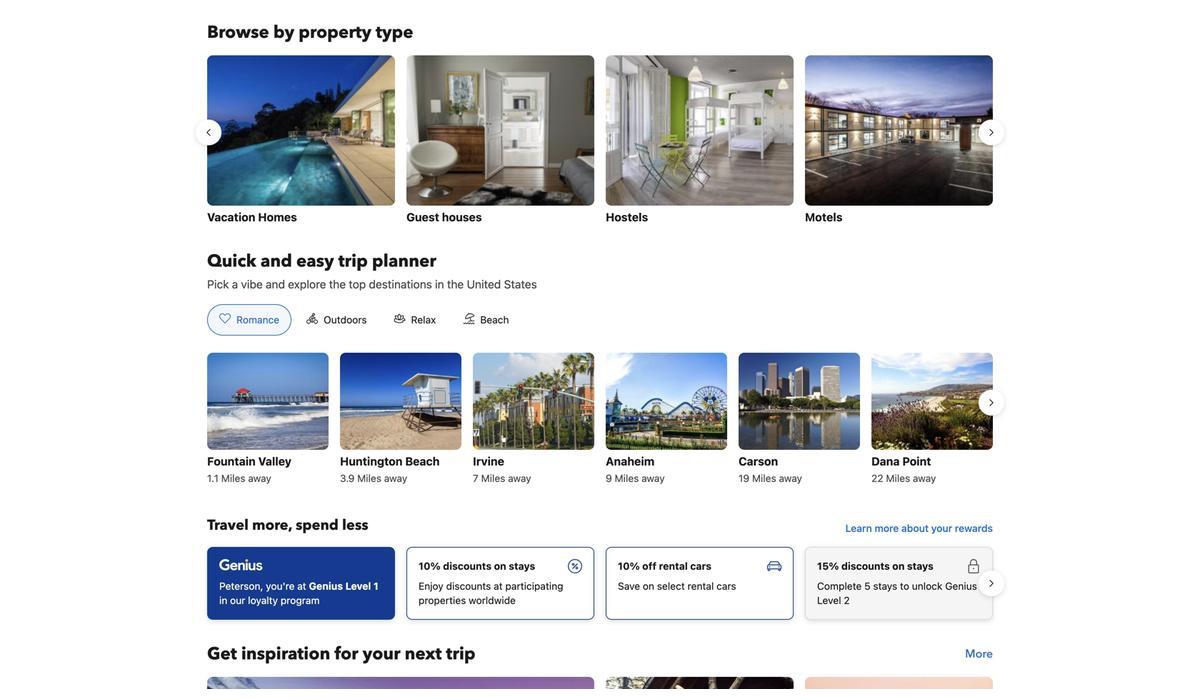 Task type: describe. For each thing, give the bounding box(es) containing it.
level inside complete 5 stays to unlock genius level 2
[[817, 595, 841, 607]]

program
[[281, 595, 320, 607]]

motels
[[805, 210, 843, 224]]

tab list containing romance
[[196, 304, 533, 336]]

dana
[[872, 455, 900, 468]]

relax button
[[382, 304, 448, 336]]

save on select rental cars
[[618, 581, 736, 592]]

region containing 10% discounts on stays
[[196, 542, 1005, 626]]

a
[[232, 278, 238, 291]]

unlock
[[912, 581, 943, 592]]

at for genius
[[297, 581, 306, 592]]

valley
[[258, 455, 292, 468]]

anaheim
[[606, 455, 655, 468]]

spend
[[296, 516, 339, 535]]

participating
[[505, 581, 563, 592]]

hostels
[[606, 210, 648, 224]]

for
[[335, 643, 358, 666]]

2
[[844, 595, 850, 607]]

huntington
[[340, 455, 403, 468]]

travel
[[207, 516, 249, 535]]

away inside "irvine 7 miles away"
[[508, 473, 531, 484]]

fountain
[[207, 455, 256, 468]]

united
[[467, 278, 501, 291]]

dana point 22 miles away
[[872, 455, 936, 484]]

irvine 7 miles away
[[473, 455, 531, 484]]

stays for 10% discounts on stays
[[509, 560, 535, 572]]

guest houses
[[407, 210, 482, 224]]

complete 5 stays to unlock genius level 2
[[817, 581, 977, 607]]

homes
[[258, 210, 297, 224]]

miles inside carson 19 miles away
[[752, 473, 777, 484]]

more
[[965, 647, 993, 662]]

hostels link
[[606, 55, 794, 227]]

away inside anaheim 9 miles away
[[642, 473, 665, 484]]

1 vertical spatial cars
[[717, 581, 736, 592]]

discounts for discounts
[[443, 560, 492, 572]]

guest houses link
[[407, 55, 595, 227]]

complete
[[817, 581, 862, 592]]

beach inside huntington beach 3.9 miles away
[[405, 455, 440, 468]]

miles inside anaheim 9 miles away
[[615, 473, 639, 484]]

learn more about your rewards
[[846, 523, 993, 534]]

rewards
[[955, 523, 993, 534]]

get
[[207, 643, 237, 666]]

more link
[[965, 643, 993, 666]]

10% discounts on stays
[[419, 560, 535, 572]]

off
[[643, 560, 657, 572]]

explore
[[288, 278, 326, 291]]

away inside fountain valley 1.1 miles away
[[248, 473, 271, 484]]

fountain valley 1.1 miles away
[[207, 455, 292, 484]]

top
[[349, 278, 366, 291]]

1.1
[[207, 473, 219, 484]]

away inside huntington beach 3.9 miles away
[[384, 473, 407, 484]]

region containing vacation homes
[[196, 50, 1005, 233]]

type
[[376, 21, 413, 44]]

7
[[473, 473, 479, 484]]

22
[[872, 473, 884, 484]]

anaheim 9 miles away
[[606, 455, 665, 484]]

carson 19 miles away
[[739, 455, 802, 484]]

region containing fountain valley
[[196, 347, 1005, 493]]

destinations
[[369, 278, 432, 291]]

genius inside peterson, you're at genius level 1 in our loyalty program
[[309, 581, 343, 592]]

relax
[[411, 314, 436, 326]]

romance button
[[207, 304, 292, 336]]

carson
[[739, 455, 778, 468]]

enjoy discounts at participating properties worldwide
[[419, 581, 563, 607]]

outdoors button
[[294, 304, 379, 336]]

travel more, spend less
[[207, 516, 368, 535]]

irvine
[[473, 455, 504, 468]]

5
[[865, 581, 871, 592]]

0 vertical spatial rental
[[659, 560, 688, 572]]

browse by property type
[[207, 21, 413, 44]]

learn more about your rewards link
[[840, 516, 999, 542]]

motels link
[[805, 55, 993, 227]]

beach button
[[451, 304, 521, 336]]

quick
[[207, 250, 256, 273]]

your for rewards
[[932, 523, 953, 534]]

vibe
[[241, 278, 263, 291]]

browse
[[207, 21, 269, 44]]

9
[[606, 473, 612, 484]]

quick and easy trip planner pick a vibe and explore the top destinations in the united states
[[207, 250, 537, 291]]

away inside carson 19 miles away
[[779, 473, 802, 484]]

away inside dana point 22 miles away
[[913, 473, 936, 484]]

vacation
[[207, 210, 255, 224]]

get inspiration for your next trip
[[207, 643, 476, 666]]

10% off rental cars
[[618, 560, 712, 572]]

inspiration
[[241, 643, 330, 666]]

0 vertical spatial and
[[261, 250, 292, 273]]

stays for 15% discounts on stays
[[907, 560, 934, 572]]

loyalty
[[248, 595, 278, 607]]

peterson,
[[219, 581, 263, 592]]



Task type: vqa. For each thing, say whether or not it's contained in the screenshot.
2 at the bottom right
yes



Task type: locate. For each thing, give the bounding box(es) containing it.
0 vertical spatial cars
[[690, 560, 712, 572]]

0 horizontal spatial beach
[[405, 455, 440, 468]]

5 away from the left
[[779, 473, 802, 484]]

learn
[[846, 523, 872, 534]]

by
[[273, 21, 295, 44]]

and right 'vibe'
[[266, 278, 285, 291]]

0 horizontal spatial genius
[[309, 581, 343, 592]]

2 genius from the left
[[945, 581, 977, 592]]

1
[[374, 581, 379, 592]]

1 horizontal spatial 10%
[[618, 560, 640, 572]]

miles right '7'
[[481, 473, 505, 484]]

outdoors
[[324, 314, 367, 326]]

in inside quick and easy trip planner pick a vibe and explore the top destinations in the united states
[[435, 278, 444, 291]]

houses
[[442, 210, 482, 224]]

peterson, you're at genius level 1 in our loyalty program
[[219, 581, 379, 607]]

0 horizontal spatial level
[[346, 581, 371, 592]]

away down the anaheim
[[642, 473, 665, 484]]

stays right 5
[[873, 581, 898, 592]]

1 vertical spatial trip
[[446, 643, 476, 666]]

5 miles from the left
[[752, 473, 777, 484]]

1 10% from the left
[[419, 560, 441, 572]]

away down point
[[913, 473, 936, 484]]

discounts inside the enjoy discounts at participating properties worldwide
[[446, 581, 491, 592]]

rental right select on the right bottom
[[688, 581, 714, 592]]

1 genius from the left
[[309, 581, 343, 592]]

level left 1
[[346, 581, 371, 592]]

2 10% from the left
[[618, 560, 640, 572]]

trip
[[338, 250, 368, 273], [446, 643, 476, 666]]

15% discounts on stays
[[817, 560, 934, 572]]

stays inside complete 5 stays to unlock genius level 2
[[873, 581, 898, 592]]

select
[[657, 581, 685, 592]]

discounts down 10% discounts on stays
[[446, 581, 491, 592]]

genius
[[309, 581, 343, 592], [945, 581, 977, 592]]

2 at from the left
[[494, 581, 503, 592]]

3 miles from the left
[[481, 473, 505, 484]]

1 horizontal spatial the
[[447, 278, 464, 291]]

rental up select on the right bottom
[[659, 560, 688, 572]]

1 at from the left
[[297, 581, 306, 592]]

10% for 10% off rental cars
[[618, 560, 640, 572]]

0 vertical spatial in
[[435, 278, 444, 291]]

1 vertical spatial region
[[196, 347, 1005, 493]]

15%
[[817, 560, 839, 572]]

to
[[900, 581, 910, 592]]

0 horizontal spatial at
[[297, 581, 306, 592]]

3 away from the left
[[508, 473, 531, 484]]

cars up save on select rental cars
[[690, 560, 712, 572]]

at for participating
[[494, 581, 503, 592]]

genius right unlock
[[945, 581, 977, 592]]

discounts up the enjoy discounts at participating properties worldwide in the bottom of the page
[[443, 560, 492, 572]]

1 vertical spatial in
[[219, 595, 227, 607]]

1 horizontal spatial your
[[932, 523, 953, 534]]

2 region from the top
[[196, 347, 1005, 493]]

6 away from the left
[[913, 473, 936, 484]]

huntington beach 3.9 miles away
[[340, 455, 440, 484]]

trip right next
[[446, 643, 476, 666]]

trip up top on the top
[[338, 250, 368, 273]]

trip inside quick and easy trip planner pick a vibe and explore the top destinations in the united states
[[338, 250, 368, 273]]

4 miles from the left
[[615, 473, 639, 484]]

2 away from the left
[[384, 473, 407, 484]]

3 region from the top
[[196, 542, 1005, 626]]

1 vertical spatial beach
[[405, 455, 440, 468]]

on up to
[[893, 560, 905, 572]]

0 vertical spatial your
[[932, 523, 953, 534]]

1 horizontal spatial cars
[[717, 581, 736, 592]]

worldwide
[[469, 595, 516, 607]]

at inside the enjoy discounts at participating properties worldwide
[[494, 581, 503, 592]]

1 horizontal spatial genius
[[945, 581, 977, 592]]

miles
[[221, 473, 245, 484], [357, 473, 382, 484], [481, 473, 505, 484], [615, 473, 639, 484], [752, 473, 777, 484], [886, 473, 910, 484]]

on for at
[[494, 560, 506, 572]]

miles down carson in the right bottom of the page
[[752, 473, 777, 484]]

away right 19
[[779, 473, 802, 484]]

guest
[[407, 210, 439, 224]]

stays up unlock
[[907, 560, 934, 572]]

miles inside "irvine 7 miles away"
[[481, 473, 505, 484]]

properties
[[419, 595, 466, 607]]

away right '7'
[[508, 473, 531, 484]]

2 horizontal spatial on
[[893, 560, 905, 572]]

1 vertical spatial rental
[[688, 581, 714, 592]]

0 vertical spatial region
[[196, 50, 1005, 233]]

1 horizontal spatial level
[[817, 595, 841, 607]]

on right save
[[643, 581, 655, 592]]

on for stays
[[893, 560, 905, 572]]

10% up save
[[618, 560, 640, 572]]

stays up "participating"
[[509, 560, 535, 572]]

vacation homes
[[207, 210, 297, 224]]

0 horizontal spatial the
[[329, 278, 346, 291]]

at
[[297, 581, 306, 592], [494, 581, 503, 592]]

miles down the huntington
[[357, 473, 382, 484]]

1 away from the left
[[248, 473, 271, 484]]

beach right the huntington
[[405, 455, 440, 468]]

miles inside fountain valley 1.1 miles away
[[221, 473, 245, 484]]

1 miles from the left
[[221, 473, 245, 484]]

cars
[[690, 560, 712, 572], [717, 581, 736, 592]]

2 miles from the left
[[357, 473, 382, 484]]

miles down the anaheim
[[615, 473, 639, 484]]

1 horizontal spatial stays
[[873, 581, 898, 592]]

miles inside huntington beach 3.9 miles away
[[357, 473, 382, 484]]

level
[[346, 581, 371, 592], [817, 595, 841, 607]]

1 vertical spatial and
[[266, 278, 285, 291]]

the
[[329, 278, 346, 291], [447, 278, 464, 291]]

enjoy
[[419, 581, 444, 592]]

cars right select on the right bottom
[[717, 581, 736, 592]]

0 vertical spatial level
[[346, 581, 371, 592]]

discounts up 5
[[842, 560, 890, 572]]

property
[[299, 21, 372, 44]]

vacation homes link
[[207, 55, 395, 227]]

level inside peterson, you're at genius level 1 in our loyalty program
[[346, 581, 371, 592]]

away down valley
[[248, 473, 271, 484]]

1 region from the top
[[196, 50, 1005, 233]]

4 away from the left
[[642, 473, 665, 484]]

romance
[[237, 314, 279, 326]]

19
[[739, 473, 750, 484]]

2 the from the left
[[447, 278, 464, 291]]

miles right 22
[[886, 473, 910, 484]]

states
[[504, 278, 537, 291]]

discounts
[[443, 560, 492, 572], [842, 560, 890, 572], [446, 581, 491, 592]]

away down the huntington
[[384, 473, 407, 484]]

planner
[[372, 250, 436, 273]]

0 horizontal spatial cars
[[690, 560, 712, 572]]

your right "about"
[[932, 523, 953, 534]]

at inside peterson, you're at genius level 1 in our loyalty program
[[297, 581, 306, 592]]

genius inside complete 5 stays to unlock genius level 2
[[945, 581, 977, 592]]

on up the enjoy discounts at participating properties worldwide in the bottom of the page
[[494, 560, 506, 572]]

beach down united
[[480, 314, 509, 326]]

tab list
[[196, 304, 533, 336]]

less
[[342, 516, 368, 535]]

blue genius logo image
[[219, 559, 263, 571], [219, 559, 263, 571]]

beach
[[480, 314, 509, 326], [405, 455, 440, 468]]

easy
[[296, 250, 334, 273]]

level down the complete
[[817, 595, 841, 607]]

2 horizontal spatial stays
[[907, 560, 934, 572]]

6 miles from the left
[[886, 473, 910, 484]]

2 vertical spatial region
[[196, 542, 1005, 626]]

10%
[[419, 560, 441, 572], [618, 560, 640, 572]]

about
[[902, 523, 929, 534]]

1 horizontal spatial in
[[435, 278, 444, 291]]

1 horizontal spatial on
[[643, 581, 655, 592]]

genius up program
[[309, 581, 343, 592]]

at up program
[[297, 581, 306, 592]]

the left top on the top
[[329, 278, 346, 291]]

point
[[903, 455, 931, 468]]

0 horizontal spatial in
[[219, 595, 227, 607]]

in up relax
[[435, 278, 444, 291]]

1 vertical spatial level
[[817, 595, 841, 607]]

and up 'vibe'
[[261, 250, 292, 273]]

0 horizontal spatial stays
[[509, 560, 535, 572]]

at up worldwide
[[494, 581, 503, 592]]

0 horizontal spatial your
[[363, 643, 401, 666]]

10% up enjoy at the bottom left
[[419, 560, 441, 572]]

1 horizontal spatial trip
[[446, 643, 476, 666]]

10% for 10% discounts on stays
[[419, 560, 441, 572]]

1 the from the left
[[329, 278, 346, 291]]

the left united
[[447, 278, 464, 291]]

0 vertical spatial beach
[[480, 314, 509, 326]]

0 horizontal spatial on
[[494, 560, 506, 572]]

you're
[[266, 581, 295, 592]]

0 vertical spatial trip
[[338, 250, 368, 273]]

1 horizontal spatial beach
[[480, 314, 509, 326]]

0 horizontal spatial 10%
[[419, 560, 441, 572]]

more
[[875, 523, 899, 534]]

pick
[[207, 278, 229, 291]]

region
[[196, 50, 1005, 233], [196, 347, 1005, 493], [196, 542, 1005, 626]]

in inside peterson, you're at genius level 1 in our loyalty program
[[219, 595, 227, 607]]

1 vertical spatial your
[[363, 643, 401, 666]]

0 horizontal spatial trip
[[338, 250, 368, 273]]

more,
[[252, 516, 292, 535]]

miles down fountain
[[221, 473, 245, 484]]

save
[[618, 581, 640, 592]]

1 horizontal spatial at
[[494, 581, 503, 592]]

3.9
[[340, 473, 355, 484]]

beach inside button
[[480, 314, 509, 326]]

on
[[494, 560, 506, 572], [893, 560, 905, 572], [643, 581, 655, 592]]

miles inside dana point 22 miles away
[[886, 473, 910, 484]]

your for next
[[363, 643, 401, 666]]

discounts for 5
[[842, 560, 890, 572]]

our
[[230, 595, 245, 607]]

your right "for"
[[363, 643, 401, 666]]

next
[[405, 643, 442, 666]]

in left 'our'
[[219, 595, 227, 607]]



